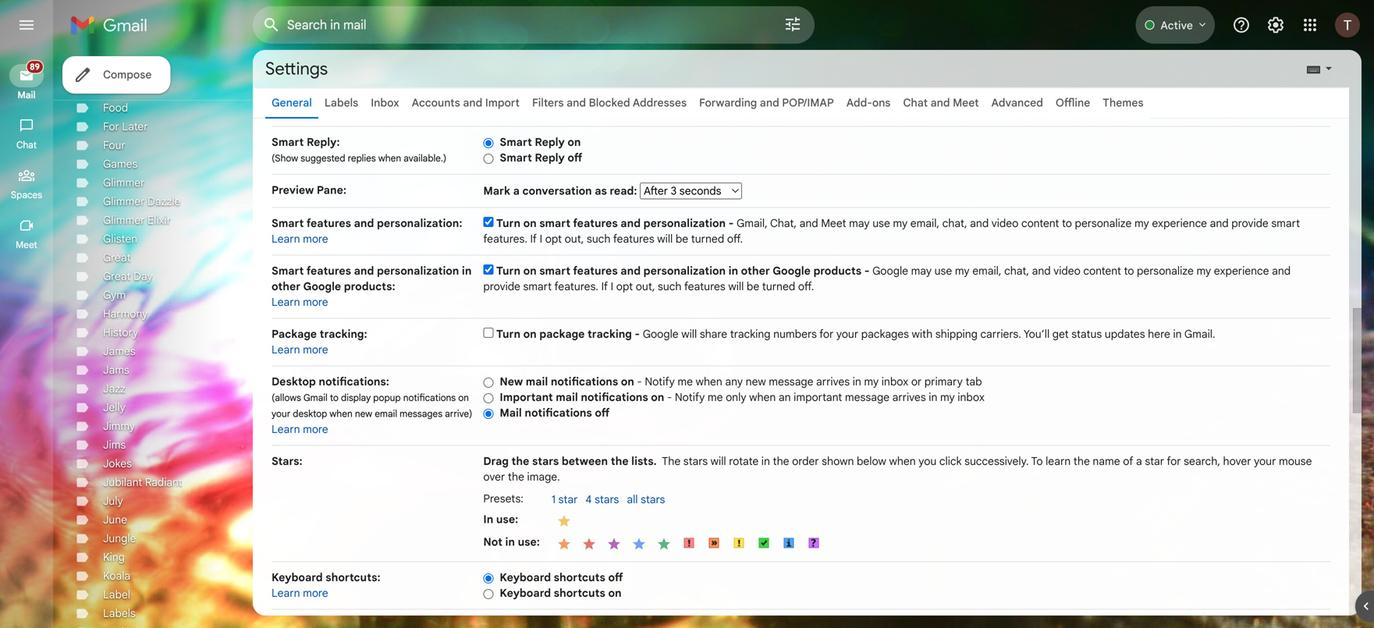 Task type: locate. For each thing, give the bounding box(es) containing it.
shipping
[[935, 327, 978, 341]]

to inside google may use my email, chat, and video content to personalize my experience and provide smart features. if i opt out, such features will be turned off.
[[1124, 264, 1134, 278]]

jungle link
[[103, 532, 136, 545]]

0 horizontal spatial mail
[[526, 375, 548, 389]]

experience inside gmail, chat, and meet may use my email, chat, and video content to personalize my experience and provide smart features. if i opt out, such features will be turned off.
[[1152, 217, 1207, 230]]

mark
[[483, 184, 510, 198]]

content
[[1021, 217, 1059, 230], [1083, 264, 1121, 278]]

0 vertical spatial great
[[103, 251, 131, 265]]

1 horizontal spatial arrives
[[892, 391, 926, 404]]

1 horizontal spatial star
[[1145, 455, 1164, 468]]

smart right smart reply off option
[[500, 151, 532, 165]]

shortcuts
[[554, 571, 605, 584], [554, 586, 605, 600]]

labels link up reply:
[[324, 96, 358, 110]]

1 horizontal spatial turned
[[762, 280, 795, 293]]

1 vertical spatial glimmer
[[103, 195, 145, 208]]

learn more link
[[272, 232, 328, 246], [272, 295, 328, 309], [272, 343, 328, 357], [272, 423, 328, 436], [272, 586, 328, 600]]

0 horizontal spatial off.
[[727, 232, 743, 246]]

0 horizontal spatial personalize
[[1075, 217, 1132, 230]]

smart inside smart reply: (show suggested replies when available.)
[[272, 135, 304, 149]]

1 vertical spatial turned
[[762, 280, 795, 293]]

off. inside google may use my email, chat, and video content to personalize my experience and provide smart features. if i opt out, such features will be turned off.
[[798, 280, 814, 293]]

0 vertical spatial content
[[1021, 217, 1059, 230]]

1 horizontal spatial mail
[[500, 406, 522, 420]]

me left any
[[678, 375, 693, 389]]

your inside the stars will rotate in the order shown below when you click successively. to learn the name of a star for search, hover your mouse over the image.
[[1254, 455, 1276, 468]]

mail down 89 link
[[17, 89, 36, 101]]

2 more from the top
[[303, 295, 328, 309]]

smart reply off
[[500, 151, 582, 165]]

1 vertical spatial be
[[747, 280, 759, 293]]

use: right in
[[496, 513, 518, 526]]

1 horizontal spatial may
[[911, 264, 932, 278]]

1 learn more link from the top
[[272, 232, 328, 246]]

gmail
[[303, 392, 328, 404]]

popup
[[373, 392, 401, 404]]

in down personalization:
[[462, 264, 472, 278]]

1 vertical spatial may
[[911, 264, 932, 278]]

1 shortcuts from the top
[[554, 571, 605, 584]]

in inside 'smart features and personalization in other google products: learn more'
[[462, 264, 472, 278]]

1 horizontal spatial me
[[708, 391, 723, 404]]

1 horizontal spatial tracking
[[730, 327, 771, 341]]

when right replies
[[378, 153, 401, 164]]

if
[[530, 232, 537, 246], [601, 280, 608, 293]]

more down shortcuts:
[[303, 586, 328, 600]]

1 horizontal spatial chat,
[[1004, 264, 1029, 278]]

navigation containing mail
[[0, 50, 55, 628]]

shortcuts:
[[326, 571, 380, 584]]

learn more link down the package
[[272, 343, 328, 357]]

notify left only
[[675, 391, 705, 404]]

keyboard for keyboard shortcuts on
[[500, 586, 551, 600]]

1 vertical spatial great
[[103, 270, 131, 283]]

3 learn from the top
[[272, 343, 300, 357]]

and inside 'smart features and personalization in other google products: learn more'
[[354, 264, 374, 278]]

0 vertical spatial a
[[513, 184, 520, 198]]

2 vertical spatial to
[[330, 392, 339, 404]]

chat down mail heading
[[16, 139, 37, 151]]

with
[[912, 327, 933, 341]]

such down turn on smart features and personalization in other google products -
[[658, 280, 682, 293]]

glimmer up the glisten link
[[103, 213, 145, 227]]

personalize inside gmail, chat, and meet may use my email, chat, and video content to personalize my experience and provide smart features. if i opt out, such features will be turned off.
[[1075, 217, 1132, 230]]

features. down "mark"
[[483, 232, 527, 246]]

out,
[[565, 232, 584, 246], [636, 280, 655, 293]]

features inside google may use my email, chat, and video content to personalize my experience and provide smart features. if i opt out, such features will be turned off.
[[684, 280, 725, 293]]

(show
[[272, 153, 298, 164]]

notifications inside desktop notifications: (allows gmail to display popup notifications on your desktop when new email messages arrive) learn more
[[403, 392, 456, 404]]

learn inside keyboard shortcuts: learn more
[[272, 586, 300, 600]]

package
[[539, 327, 585, 341]]

1 horizontal spatial out,
[[636, 280, 655, 293]]

4 learn from the top
[[272, 423, 300, 436]]

when left an
[[749, 391, 776, 404]]

will inside the stars will rotate in the order shown below when you click successively. to learn the name of a star for search, hover your mouse over the image.
[[711, 455, 726, 468]]

to inside desktop notifications: (allows gmail to display popup notifications on your desktop when new email messages arrive) learn more
[[330, 392, 339, 404]]

labels up reply:
[[324, 96, 358, 110]]

smart down the 'preview'
[[272, 217, 304, 230]]

other down gmail,
[[741, 264, 770, 278]]

display
[[341, 392, 371, 404]]

for later link
[[103, 120, 148, 133]]

mail inside heading
[[17, 89, 36, 101]]

0 vertical spatial off
[[568, 151, 582, 165]]

mail for mail notifications off
[[500, 406, 522, 420]]

out, down turn on smart features and personalization -
[[565, 232, 584, 246]]

0 horizontal spatial out,
[[565, 232, 584, 246]]

great down great link
[[103, 270, 131, 283]]

on
[[568, 135, 581, 149], [523, 217, 537, 230], [523, 264, 537, 278], [523, 327, 537, 341], [621, 375, 634, 389], [651, 391, 664, 404], [458, 392, 469, 404], [608, 586, 622, 600]]

1 vertical spatial mail
[[556, 391, 578, 404]]

1 vertical spatial inbox
[[958, 391, 985, 404]]

1 horizontal spatial email,
[[972, 264, 1001, 278]]

meet down spaces 'heading'
[[16, 239, 37, 251]]

opt inside google may use my email, chat, and video content to personalize my experience and provide smart features. if i opt out, such features will be turned off.
[[616, 280, 633, 293]]

glimmer dazzle
[[103, 195, 181, 208]]

july link
[[103, 494, 123, 508]]

glimmer for elixir
[[103, 213, 145, 227]]

0 vertical spatial opt
[[545, 232, 562, 246]]

here
[[1148, 327, 1170, 341]]

notifications:
[[319, 375, 389, 389]]

if down turn on smart features and personalization -
[[601, 280, 608, 293]]

opt down turn on smart features and personalization in other google products -
[[616, 280, 633, 293]]

turn
[[496, 217, 520, 230], [496, 264, 520, 278], [496, 327, 520, 341]]

0 horizontal spatial experience
[[1152, 217, 1207, 230]]

2 horizontal spatial to
[[1124, 264, 1134, 278]]

0 horizontal spatial turned
[[691, 232, 724, 246]]

new inside desktop notifications: (allows gmail to display popup notifications on your desktop when new email messages arrive) learn more
[[355, 408, 372, 420]]

dazzle
[[147, 195, 181, 208]]

gmail image
[[70, 9, 155, 41]]

google down gmail, chat, and meet may use my email, chat, and video content to personalize my experience and provide smart features. if i opt out, such features will be turned off.
[[872, 264, 908, 278]]

stars up image.
[[532, 455, 559, 468]]

learn more link up the package
[[272, 295, 328, 309]]

1 vertical spatial your
[[272, 408, 290, 420]]

be
[[676, 232, 688, 246], [747, 280, 759, 293]]

when left any
[[696, 375, 722, 389]]

may up products
[[849, 217, 870, 230]]

0 horizontal spatial mail
[[17, 89, 36, 101]]

1 vertical spatial new
[[355, 408, 372, 420]]

message up an
[[769, 375, 813, 389]]

provide inside gmail, chat, and meet may use my email, chat, and video content to personalize my experience and provide smart features. if i opt out, such features will be turned off.
[[1231, 217, 1269, 230]]

5 learn more link from the top
[[272, 586, 328, 600]]

smart
[[539, 217, 570, 230], [1271, 217, 1300, 230], [539, 264, 570, 278], [523, 280, 552, 293]]

features inside smart features and personalization: learn more
[[306, 217, 351, 230]]

use: right not
[[518, 535, 540, 549]]

2 vertical spatial meet
[[16, 239, 37, 251]]

in
[[462, 264, 472, 278], [728, 264, 738, 278], [1173, 327, 1182, 341], [853, 375, 861, 389], [929, 391, 937, 404], [761, 455, 770, 468], [505, 535, 515, 549]]

meet
[[953, 96, 979, 110], [821, 217, 846, 230], [16, 239, 37, 251]]

1 vertical spatial personalize
[[1137, 264, 1194, 278]]

select input tool image
[[1324, 63, 1333, 74]]

1 turn from the top
[[496, 217, 520, 230]]

2 horizontal spatial meet
[[953, 96, 979, 110]]

mail notifications off
[[500, 406, 610, 420]]

tracking right share
[[730, 327, 771, 341]]

1 vertical spatial reply
[[535, 151, 565, 165]]

1 horizontal spatial be
[[747, 280, 759, 293]]

labels down label 'link'
[[103, 607, 136, 620]]

for
[[819, 327, 834, 341], [1167, 455, 1181, 468]]

chat, inside gmail, chat, and meet may use my email, chat, and video content to personalize my experience and provide smart features. if i opt out, such features will be turned off.
[[942, 217, 967, 230]]

me for only
[[708, 391, 723, 404]]

0 horizontal spatial me
[[678, 375, 693, 389]]

1 star 4 stars all stars
[[552, 493, 665, 506]]

2 glimmer from the top
[[103, 195, 145, 208]]

1 vertical spatial chat
[[16, 139, 37, 151]]

offline link
[[1056, 96, 1090, 110]]

1 horizontal spatial experience
[[1214, 264, 1269, 278]]

out, down turn on smart features and personalization in other google products -
[[636, 280, 655, 293]]

compose
[[103, 68, 152, 82]]

labels link
[[324, 96, 358, 110], [103, 607, 136, 620]]

glimmer down games link
[[103, 176, 145, 190]]

1 vertical spatial experience
[[1214, 264, 1269, 278]]

email, up google may use my email, chat, and video content to personalize my experience and provide smart features. if i opt out, such features will be turned off.
[[910, 217, 939, 230]]

keyboard right keyboard shortcuts on radio
[[500, 586, 551, 600]]

5 learn from the top
[[272, 586, 300, 600]]

-
[[728, 217, 734, 230], [864, 264, 870, 278], [635, 327, 640, 341], [637, 375, 642, 389], [667, 391, 672, 404]]

more inside keyboard shortcuts: learn more
[[303, 586, 328, 600]]

shortcuts for on
[[554, 586, 605, 600]]

Search in mail search field
[[253, 6, 815, 44]]

google inside 'smart features and personalization in other google products: learn more'
[[303, 280, 341, 293]]

jubilant radiant link
[[103, 476, 182, 489]]

glimmer
[[103, 176, 145, 190], [103, 195, 145, 208], [103, 213, 145, 227]]

such down turn on smart features and personalization -
[[587, 232, 611, 246]]

personalization up share
[[643, 264, 726, 278]]

between
[[562, 455, 608, 468]]

your
[[836, 327, 858, 341], [272, 408, 290, 420], [1254, 455, 1276, 468]]

may down gmail, chat, and meet may use my email, chat, and video content to personalize my experience and provide smart features. if i opt out, such features will be turned off.
[[911, 264, 932, 278]]

use up shipping
[[934, 264, 952, 278]]

2 great from the top
[[103, 270, 131, 283]]

tracking right package
[[588, 327, 632, 341]]

reply up smart reply off
[[535, 135, 565, 149]]

0 vertical spatial to
[[1062, 217, 1072, 230]]

meet left advanced link
[[953, 96, 979, 110]]

3 learn more link from the top
[[272, 343, 328, 357]]

1 vertical spatial such
[[658, 280, 682, 293]]

off up mark a conversation as read:
[[568, 151, 582, 165]]

0 horizontal spatial chat
[[16, 139, 37, 151]]

0 horizontal spatial be
[[676, 232, 688, 246]]

gym link
[[103, 288, 126, 302]]

0 vertical spatial such
[[587, 232, 611, 246]]

mail for important
[[556, 391, 578, 404]]

gym
[[103, 288, 126, 302]]

0 horizontal spatial use
[[872, 217, 890, 230]]

meet heading
[[0, 239, 53, 251]]

your down the (allows
[[272, 408, 290, 420]]

email, up carriers.
[[972, 264, 1001, 278]]

1 glimmer from the top
[[103, 176, 145, 190]]

2 turn from the top
[[496, 264, 520, 278]]

notify
[[645, 375, 675, 389], [675, 391, 705, 404]]

i inside google may use my email, chat, and video content to personalize my experience and provide smart features. if i opt out, such features will be turned off.
[[611, 280, 613, 293]]

3 glimmer from the top
[[103, 213, 145, 227]]

on inside desktop notifications: (allows gmail to display popup notifications on your desktop when new email messages arrive) learn more
[[458, 392, 469, 404]]

star right 1
[[558, 493, 578, 506]]

for inside the stars will rotate in the order shown below when you click successively. to learn the name of a star for search, hover your mouse over the image.
[[1167, 455, 1181, 468]]

1 horizontal spatial content
[[1083, 264, 1121, 278]]

1 vertical spatial use
[[934, 264, 952, 278]]

1 horizontal spatial video
[[1054, 264, 1081, 278]]

your left packages at the right bottom of the page
[[836, 327, 858, 341]]

june
[[103, 513, 127, 527]]

off up 'between'
[[595, 406, 610, 420]]

personalize inside google may use my email, chat, and video content to personalize my experience and provide smart features. if i opt out, such features will be turned off.
[[1137, 264, 1194, 278]]

shortcuts up keyboard shortcuts on
[[554, 571, 605, 584]]

1 horizontal spatial meet
[[821, 217, 846, 230]]

mail for mail
[[17, 89, 36, 101]]

such
[[587, 232, 611, 246], [658, 280, 682, 293]]

video inside gmail, chat, and meet may use my email, chat, and video content to personalize my experience and provide smart features. if i opt out, such features will be turned off.
[[992, 217, 1019, 230]]

will inside gmail, chat, and meet may use my email, chat, and video content to personalize my experience and provide smart features. if i opt out, such features will be turned off.
[[657, 232, 673, 246]]

arrives up important
[[816, 375, 850, 389]]

smart inside smart features and personalization: learn more
[[272, 217, 304, 230]]

0 vertical spatial me
[[678, 375, 693, 389]]

will left rotate on the right of page
[[711, 455, 726, 468]]

0 horizontal spatial such
[[587, 232, 611, 246]]

glimmer link
[[103, 176, 145, 190]]

a right "of"
[[1136, 455, 1142, 468]]

1 vertical spatial labels
[[103, 607, 136, 620]]

me left only
[[708, 391, 723, 404]]

0 horizontal spatial opt
[[545, 232, 562, 246]]

mail heading
[[0, 89, 53, 101]]

experience
[[1152, 217, 1207, 230], [1214, 264, 1269, 278]]

the
[[512, 455, 529, 468], [611, 455, 629, 468], [773, 455, 789, 468], [1073, 455, 1090, 468], [508, 470, 524, 484]]

turned
[[691, 232, 724, 246], [762, 280, 795, 293]]

0 vertical spatial chat,
[[942, 217, 967, 230]]

will
[[657, 232, 673, 246], [728, 280, 744, 293], [681, 327, 697, 341], [711, 455, 726, 468]]

Keyboard shortcuts on radio
[[483, 588, 493, 600]]

be up turn on smart features and personalization in other google products -
[[676, 232, 688, 246]]

a inside the stars will rotate in the order shown below when you click successively. to learn the name of a star for search, hover your mouse over the image.
[[1136, 455, 1142, 468]]

1 great from the top
[[103, 251, 131, 265]]

1 vertical spatial if
[[601, 280, 608, 293]]

2 vertical spatial glimmer
[[103, 213, 145, 227]]

july
[[103, 494, 123, 508]]

when inside smart reply: (show suggested replies when available.)
[[378, 153, 401, 164]]

1 vertical spatial email,
[[972, 264, 1001, 278]]

keyboard inside keyboard shortcuts: learn more
[[272, 571, 323, 584]]

new
[[746, 375, 766, 389], [355, 408, 372, 420]]

1 reply from the top
[[535, 135, 565, 149]]

1 vertical spatial features.
[[554, 280, 598, 293]]

0 vertical spatial notify
[[645, 375, 675, 389]]

0 horizontal spatial features.
[[483, 232, 527, 246]]

video
[[992, 217, 1019, 230], [1054, 264, 1081, 278]]

inbox down tab
[[958, 391, 985, 404]]

to
[[1062, 217, 1072, 230], [1124, 264, 1134, 278], [330, 392, 339, 404]]

0 vertical spatial your
[[836, 327, 858, 341]]

i down turn on smart features and personalization -
[[611, 280, 613, 293]]

chat,
[[942, 217, 967, 230], [1004, 264, 1029, 278]]

keyboard for keyboard shortcuts off
[[500, 571, 551, 584]]

notify left any
[[645, 375, 675, 389]]

a right "mark"
[[513, 184, 520, 198]]

mail down important
[[500, 406, 522, 420]]

support image
[[1232, 16, 1251, 34]]

food
[[103, 101, 128, 115]]

jelly
[[103, 401, 125, 414]]

personalization for turn on smart features and personalization in other google products -
[[643, 264, 726, 278]]

1 vertical spatial content
[[1083, 264, 1121, 278]]

off. down products
[[798, 280, 814, 293]]

navigation
[[0, 50, 55, 628]]

june link
[[103, 513, 127, 527]]

keyboard for keyboard shortcuts: learn more
[[272, 571, 323, 584]]

2 learn from the top
[[272, 295, 300, 309]]

0 vertical spatial i
[[540, 232, 542, 246]]

email,
[[910, 217, 939, 230], [972, 264, 1001, 278]]

koala
[[103, 569, 130, 583]]

chat, inside google may use my email, chat, and video content to personalize my experience and provide smart features. if i opt out, such features will be turned off.
[[1004, 264, 1029, 278]]

more down desktop
[[303, 423, 328, 436]]

rotate
[[729, 455, 759, 468]]

the right learn
[[1073, 455, 1090, 468]]

ons
[[872, 96, 891, 110]]

content inside gmail, chat, and meet may use my email, chat, and video content to personalize my experience and provide smart features. if i opt out, such features will be turned off.
[[1021, 217, 1059, 230]]

learn more link down the 'preview'
[[272, 232, 328, 246]]

message right important
[[845, 391, 890, 404]]

when left you
[[889, 455, 916, 468]]

1 horizontal spatial off.
[[798, 280, 814, 293]]

off up keyboard shortcuts on
[[608, 571, 623, 584]]

89
[[30, 62, 40, 72]]

features. up package
[[554, 280, 598, 293]]

Mail notifications off radio
[[483, 408, 493, 420]]

glimmer elixir link
[[103, 213, 171, 227]]

1 learn from the top
[[272, 232, 300, 246]]

meet up products
[[821, 217, 846, 230]]

out, inside google may use my email, chat, and video content to personalize my experience and provide smart features. if i opt out, such features will be turned off.
[[636, 280, 655, 293]]

more down the package
[[303, 343, 328, 357]]

keyboard right keyboard shortcuts off radio
[[500, 571, 551, 584]]

jubilant
[[103, 476, 142, 489]]

0 vertical spatial may
[[849, 217, 870, 230]]

personalization up turn on smart features and personalization in other google products -
[[643, 217, 726, 230]]

jams
[[103, 363, 129, 377]]

None checkbox
[[483, 217, 493, 227], [483, 265, 493, 275], [483, 217, 493, 227], [483, 265, 493, 275]]

chat inside heading
[[16, 139, 37, 151]]

filters and blocked addresses link
[[532, 96, 687, 110]]

smart up (show
[[272, 135, 304, 149]]

2 learn more link from the top
[[272, 295, 328, 309]]

labels link down label 'link'
[[103, 607, 136, 620]]

google inside google may use my email, chat, and video content to personalize my experience and provide smart features. if i opt out, such features will be turned off.
[[872, 264, 908, 278]]

filters
[[532, 96, 564, 110]]

1 horizontal spatial personalize
[[1137, 264, 1194, 278]]

more inside 'smart features and personalization in other google products: learn more'
[[303, 295, 328, 309]]

0 vertical spatial provide
[[1231, 217, 1269, 230]]

when down display on the left bottom of the page
[[330, 408, 352, 420]]

primary
[[924, 375, 963, 389]]

0 vertical spatial labels
[[324, 96, 358, 110]]

in down primary at the right of the page
[[929, 391, 937, 404]]

reply for off
[[535, 151, 565, 165]]

mail up mail notifications off
[[556, 391, 578, 404]]

all
[[627, 493, 638, 506]]

1 horizontal spatial such
[[658, 280, 682, 293]]

1 vertical spatial i
[[611, 280, 613, 293]]

use up google may use my email, chat, and video content to personalize my experience and provide smart features. if i opt out, such features will be turned off.
[[872, 217, 890, 230]]

i down conversation
[[540, 232, 542, 246]]

turned up turn on smart features and personalization in other google products -
[[691, 232, 724, 246]]

1 more from the top
[[303, 232, 328, 246]]

1 horizontal spatial mail
[[556, 391, 578, 404]]

1 vertical spatial a
[[1136, 455, 1142, 468]]

off
[[568, 151, 582, 165], [595, 406, 610, 420], [608, 571, 623, 584]]

me for when
[[678, 375, 693, 389]]

2 shortcuts from the top
[[554, 586, 605, 600]]

2 vertical spatial off
[[608, 571, 623, 584]]

jokes
[[103, 457, 132, 471]]

off. down gmail,
[[727, 232, 743, 246]]

0 vertical spatial turned
[[691, 232, 724, 246]]

star
[[1145, 455, 1164, 468], [558, 493, 578, 506]]

such inside gmail, chat, and meet may use my email, chat, and video content to personalize my experience and provide smart features. if i opt out, such features will be turned off.
[[587, 232, 611, 246]]

more inside smart features and personalization: learn more
[[303, 232, 328, 246]]

email, inside google may use my email, chat, and video content to personalize my experience and provide smart features. if i opt out, such features will be turned off.
[[972, 264, 1001, 278]]

package tracking: learn more
[[272, 327, 367, 357]]

glimmer for dazzle
[[103, 195, 145, 208]]

1 vertical spatial video
[[1054, 264, 1081, 278]]

new down display on the left bottom of the page
[[355, 408, 372, 420]]

1 horizontal spatial opt
[[616, 280, 633, 293]]

0 vertical spatial reply
[[535, 135, 565, 149]]

0 vertical spatial be
[[676, 232, 688, 246]]

spaces heading
[[0, 189, 53, 201]]

1 tracking from the left
[[588, 327, 632, 341]]

personalization down personalization:
[[377, 264, 459, 278]]

1 horizontal spatial to
[[1062, 217, 1072, 230]]

games link
[[103, 157, 138, 171]]

1 horizontal spatial new
[[746, 375, 766, 389]]

4 more from the top
[[303, 423, 328, 436]]

chat for chat
[[16, 139, 37, 151]]

add-ons link
[[846, 96, 891, 110]]

0 vertical spatial if
[[530, 232, 537, 246]]

0 horizontal spatial i
[[540, 232, 542, 246]]

jimmy link
[[103, 419, 135, 433]]

0 horizontal spatial tracking
[[588, 327, 632, 341]]

name
[[1093, 455, 1120, 468]]

3 more from the top
[[303, 343, 328, 357]]

smart for smart reply off
[[500, 151, 532, 165]]

turned up numbers
[[762, 280, 795, 293]]

chat and meet
[[903, 96, 979, 110]]

when
[[378, 153, 401, 164], [696, 375, 722, 389], [749, 391, 776, 404], [330, 408, 352, 420], [889, 455, 916, 468]]

great down the glisten link
[[103, 251, 131, 265]]

stars right '4'
[[595, 493, 619, 506]]

0 vertical spatial email,
[[910, 217, 939, 230]]

smart reply on
[[500, 135, 581, 149]]

0 vertical spatial personalize
[[1075, 217, 1132, 230]]

smart inside 'smart features and personalization in other google products: learn more'
[[272, 264, 304, 278]]

learn more link for smart features and personalization: learn more
[[272, 232, 328, 246]]

tab
[[966, 375, 982, 389]]

5 more from the top
[[303, 586, 328, 600]]

0 vertical spatial for
[[819, 327, 834, 341]]

reply down smart reply on
[[535, 151, 565, 165]]

- for when
[[667, 391, 672, 404]]

None checkbox
[[483, 328, 493, 338]]

google left products: on the left top
[[303, 280, 341, 293]]

keyboard left shortcuts:
[[272, 571, 323, 584]]

for right numbers
[[819, 327, 834, 341]]

themes link
[[1103, 96, 1144, 110]]

may inside google may use my email, chat, and video content to personalize my experience and provide smart features. if i opt out, such features will be turned off.
[[911, 264, 932, 278]]

1 vertical spatial other
[[272, 280, 301, 293]]

learn inside 'smart features and personalization in other google products: learn more'
[[272, 295, 300, 309]]

0 horizontal spatial for
[[819, 327, 834, 341]]

learn more link down desktop
[[272, 423, 328, 436]]

1 vertical spatial labels link
[[103, 607, 136, 620]]

2 reply from the top
[[535, 151, 565, 165]]

0 vertical spatial turn
[[496, 217, 520, 230]]

shortcuts down 'keyboard shortcuts off'
[[554, 586, 605, 600]]



Task type: describe. For each thing, give the bounding box(es) containing it.
features inside 'smart features and personalization in other google products: learn more'
[[306, 264, 351, 278]]

google left products
[[773, 264, 811, 278]]

1 star link
[[552, 493, 585, 508]]

learn more link for smart features and personalization in other google products: learn more
[[272, 295, 328, 309]]

spaces
[[11, 189, 42, 201]]

history
[[103, 326, 138, 339]]

general
[[272, 96, 312, 110]]

smart for smart reply: (show suggested replies when available.)
[[272, 135, 304, 149]]

stars right all
[[641, 493, 665, 506]]

food link
[[103, 101, 128, 115]]

james
[[103, 344, 136, 358]]

products:
[[344, 280, 395, 293]]

1 vertical spatial message
[[845, 391, 890, 404]]

0 horizontal spatial arrives
[[816, 375, 850, 389]]

harmony
[[103, 307, 148, 321]]

compose button
[[62, 56, 170, 94]]

meet inside heading
[[16, 239, 37, 251]]

such inside google may use my email, chat, and video content to personalize my experience and provide smart features. if i opt out, such features will be turned off.
[[658, 280, 682, 293]]

more inside package tracking: learn more
[[303, 343, 328, 357]]

and inside smart features and personalization: learn more
[[354, 217, 374, 230]]

search in mail image
[[257, 11, 286, 39]]

in down turn on package tracking - google will share tracking numbers for your packages with shipping carriers. you'll get status updates here in gmail.
[[853, 375, 861, 389]]

in inside the stars will rotate in the order shown below when you click successively. to learn the name of a star for search, hover your mouse over the image.
[[761, 455, 770, 468]]

advanced
[[991, 96, 1043, 110]]

the left lists.
[[611, 455, 629, 468]]

google may use my email, chat, and video content to personalize my experience and provide smart features. if i opt out, such features will be turned off.
[[483, 264, 1291, 293]]

order
[[792, 455, 819, 468]]

chat heading
[[0, 139, 53, 151]]

package
[[272, 327, 317, 341]]

smart for smart reply on
[[500, 135, 532, 149]]

will inside google may use my email, chat, and video content to personalize my experience and provide smart features. if i opt out, such features will be turned off.
[[728, 280, 744, 293]]

to inside gmail, chat, and meet may use my email, chat, and video content to personalize my experience and provide smart features. if i opt out, such features will be turned off.
[[1062, 217, 1072, 230]]

messages
[[400, 408, 442, 420]]

gmail.
[[1184, 327, 1215, 341]]

you'll
[[1024, 327, 1050, 341]]

the right 'drag'
[[512, 455, 529, 468]]

content inside google may use my email, chat, and video content to personalize my experience and provide smart features. if i opt out, such features will be turned off.
[[1083, 264, 1121, 278]]

advanced search options image
[[777, 9, 808, 40]]

when inside desktop notifications: (allows gmail to display popup notifications on your desktop when new email messages arrive) learn more
[[330, 408, 352, 420]]

1 horizontal spatial your
[[836, 327, 858, 341]]

be inside google may use my email, chat, and video content to personalize my experience and provide smart features. if i opt out, such features will be turned off.
[[747, 280, 759, 293]]

great day link
[[103, 270, 153, 283]]

below
[[857, 455, 886, 468]]

off for smart reply off
[[568, 151, 582, 165]]

learn
[[1046, 455, 1071, 468]]

experience inside google may use my email, chat, and video content to personalize my experience and provide smart features. if i opt out, such features will be turned off.
[[1214, 264, 1269, 278]]

if inside google may use my email, chat, and video content to personalize my experience and provide smart features. if i opt out, such features will be turned off.
[[601, 280, 608, 293]]

only
[[726, 391, 746, 404]]

games
[[103, 157, 138, 171]]

meet inside gmail, chat, and meet may use my email, chat, and video content to personalize my experience and provide smart features. if i opt out, such features will be turned off.
[[821, 217, 846, 230]]

filters and blocked addresses
[[532, 96, 687, 110]]

in right not
[[505, 535, 515, 549]]

not
[[483, 535, 502, 549]]

glisten
[[103, 232, 137, 246]]

1 vertical spatial arrives
[[892, 391, 926, 404]]

3 turn from the top
[[496, 327, 520, 341]]

in right the here
[[1173, 327, 1182, 341]]

features. inside google may use my email, chat, and video content to personalize my experience and provide smart features. if i opt out, such features will be turned off.
[[554, 280, 598, 293]]

- for any
[[637, 375, 642, 389]]

1 vertical spatial use:
[[518, 535, 540, 549]]

shortcuts for off
[[554, 571, 605, 584]]

smart inside gmail, chat, and meet may use my email, chat, and video content to personalize my experience and provide smart features. if i opt out, such features will be turned off.
[[1271, 217, 1300, 230]]

pop/imap
[[782, 96, 834, 110]]

image.
[[527, 470, 560, 484]]

turn for turn on smart features and personalization -
[[496, 217, 520, 230]]

0 horizontal spatial labels
[[103, 607, 136, 620]]

for
[[103, 120, 119, 133]]

turned inside google may use my email, chat, and video content to personalize my experience and provide smart features. if i opt out, such features will be turned off.
[[762, 280, 795, 293]]

import
[[485, 96, 520, 110]]

New mail notifications on radio
[[483, 377, 493, 388]]

new mail notifications on - notify me when any new message arrives in my inbox or primary tab
[[500, 375, 982, 389]]

forwarding and pop/imap link
[[699, 96, 834, 110]]

1 horizontal spatial inbox
[[958, 391, 985, 404]]

Smart Reply off radio
[[483, 153, 493, 164]]

the
[[662, 455, 681, 468]]

learn inside desktop notifications: (allows gmail to display popup notifications on your desktop when new email messages arrive) learn more
[[272, 423, 300, 436]]

1 vertical spatial star
[[558, 493, 578, 506]]

the stars will rotate in the order shown below when you click successively. to learn the name of a star for search, hover your mouse over the image.
[[483, 455, 1312, 484]]

provide inside google may use my email, chat, and video content to personalize my experience and provide smart features. if i opt out, such features will be turned off.
[[483, 280, 520, 293]]

turn for turn on smart features and personalization in other google products -
[[496, 264, 520, 278]]

0 vertical spatial inbox
[[881, 375, 908, 389]]

2 tracking from the left
[[730, 327, 771, 341]]

off. inside gmail, chat, and meet may use my email, chat, and video content to personalize my experience and provide smart features. if i opt out, such features will be turned off.
[[727, 232, 743, 246]]

use inside gmail, chat, and meet may use my email, chat, and video content to personalize my experience and provide smart features. if i opt out, such features will be turned off.
[[872, 217, 890, 230]]

settings
[[265, 58, 328, 80]]

off for keyboard shortcuts off
[[608, 571, 623, 584]]

email, inside gmail, chat, and meet may use my email, chat, and video content to personalize my experience and provide smart features. if i opt out, such features will be turned off.
[[910, 217, 939, 230]]

get
[[1052, 327, 1069, 341]]

be inside gmail, chat, and meet may use my email, chat, and video content to personalize my experience and provide smart features. if i opt out, such features will be turned off.
[[676, 232, 688, 246]]

personalization for turn on smart features and personalization -
[[643, 217, 726, 230]]

personalization:
[[377, 217, 462, 230]]

smart for smart features and personalization in other google products: learn more
[[272, 264, 304, 278]]

Search in mail text field
[[287, 17, 740, 33]]

0 vertical spatial use:
[[496, 513, 518, 526]]

jazz link
[[103, 382, 126, 396]]

Keyboard shortcuts off radio
[[483, 573, 493, 584]]

89 link
[[9, 60, 44, 87]]

not in use:
[[483, 535, 540, 549]]

koala link
[[103, 569, 130, 583]]

learn inside package tracking: learn more
[[272, 343, 300, 357]]

email
[[375, 408, 397, 420]]

learn more link for package tracking: learn more
[[272, 343, 328, 357]]

glisten link
[[103, 232, 137, 246]]

desktop
[[293, 408, 327, 420]]

Smart Reply on radio
[[483, 137, 493, 149]]

elixir
[[147, 213, 171, 227]]

features inside gmail, chat, and meet may use my email, chat, and video content to personalize my experience and provide smart features. if i opt out, such features will be turned off.
[[613, 232, 654, 246]]

numbers
[[773, 327, 817, 341]]

great for great day
[[103, 270, 131, 283]]

may inside gmail, chat, and meet may use my email, chat, and video content to personalize my experience and provide smart features. if i opt out, such features will be turned off.
[[849, 217, 870, 230]]

will left share
[[681, 327, 697, 341]]

in
[[483, 513, 493, 526]]

stars inside the stars will rotate in the order shown below when you click successively. to learn the name of a star for search, hover your mouse over the image.
[[683, 455, 708, 468]]

preview
[[272, 183, 314, 197]]

accounts and import
[[412, 96, 520, 110]]

0 vertical spatial message
[[769, 375, 813, 389]]

themes
[[1103, 96, 1144, 110]]

drag the stars between the lists.
[[483, 455, 657, 468]]

1 horizontal spatial labels link
[[324, 96, 358, 110]]

over
[[483, 470, 505, 484]]

reply:
[[307, 135, 340, 149]]

an
[[779, 391, 791, 404]]

tracking:
[[320, 327, 367, 341]]

stars:
[[272, 455, 302, 468]]

of
[[1123, 455, 1133, 468]]

accounts
[[412, 96, 460, 110]]

use inside google may use my email, chat, and video content to personalize my experience and provide smart features. if i opt out, such features will be turned off.
[[934, 264, 952, 278]]

4 learn more link from the top
[[272, 423, 328, 436]]

video inside google may use my email, chat, and video content to personalize my experience and provide smart features. if i opt out, such features will be turned off.
[[1054, 264, 1081, 278]]

chat for chat and meet
[[903, 96, 928, 110]]

mail for new
[[526, 375, 548, 389]]

reply for on
[[535, 135, 565, 149]]

main menu image
[[17, 16, 36, 34]]

- for tracking
[[635, 327, 640, 341]]

Important mail notifications on radio
[[483, 392, 493, 404]]

learn more link for keyboard shortcuts: learn more
[[272, 586, 328, 600]]

turn on smart features and personalization -
[[496, 217, 737, 230]]

keyboard shortcuts off
[[500, 571, 623, 584]]

off for mail notifications off
[[595, 406, 610, 420]]

4 stars link
[[585, 493, 627, 508]]

glimmer dazzle link
[[103, 195, 181, 208]]

0 vertical spatial other
[[741, 264, 770, 278]]

jams link
[[103, 363, 129, 377]]

in down gmail,
[[728, 264, 738, 278]]

presets:
[[483, 492, 524, 506]]

i inside gmail, chat, and meet may use my email, chat, and video content to personalize my experience and provide smart features. if i opt out, such features will be turned off.
[[540, 232, 542, 246]]

important
[[794, 391, 842, 404]]

notify for notify me when any new message arrives in my inbox or primary tab
[[645, 375, 675, 389]]

as
[[595, 184, 607, 198]]

if inside gmail, chat, and meet may use my email, chat, and video content to personalize my experience and provide smart features. if i opt out, such features will be turned off.
[[530, 232, 537, 246]]

google left share
[[643, 327, 679, 341]]

opt inside gmail, chat, and meet may use my email, chat, and video content to personalize my experience and provide smart features. if i opt out, such features will be turned off.
[[545, 232, 562, 246]]

learn inside smart features and personalization: learn more
[[272, 232, 300, 246]]

out, inside gmail, chat, and meet may use my email, chat, and video content to personalize my experience and provide smart features. if i opt out, such features will be turned off.
[[565, 232, 584, 246]]

or
[[911, 375, 922, 389]]

more inside desktop notifications: (allows gmail to display popup notifications on your desktop when new email messages arrive) learn more
[[303, 423, 328, 436]]

day
[[133, 270, 153, 283]]

you
[[919, 455, 937, 468]]

share
[[700, 327, 727, 341]]

the right over
[[508, 470, 524, 484]]

gmail,
[[737, 217, 768, 230]]

0 horizontal spatial labels link
[[103, 607, 136, 620]]

smart features and personalization: learn more
[[272, 217, 462, 246]]

four link
[[103, 138, 125, 152]]

when inside the stars will rotate in the order shown below when you click successively. to learn the name of a star for search, hover your mouse over the image.
[[889, 455, 916, 468]]

king link
[[103, 550, 125, 564]]

inbox
[[371, 96, 399, 110]]

chat and meet link
[[903, 96, 979, 110]]

add-ons
[[846, 96, 891, 110]]

smart reply: (show suggested replies when available.)
[[272, 135, 447, 164]]

your inside desktop notifications: (allows gmail to display popup notifications on your desktop when new email messages arrive) learn more
[[272, 408, 290, 420]]

smart inside google may use my email, chat, and video content to personalize my experience and provide smart features. if i opt out, such features will be turned off.
[[523, 280, 552, 293]]

history link
[[103, 326, 138, 339]]

great for great link
[[103, 251, 131, 265]]

hover
[[1223, 455, 1251, 468]]

personalization inside 'smart features and personalization in other google products: learn more'
[[377, 264, 459, 278]]

offline
[[1056, 96, 1090, 110]]

smart for smart features and personalization: learn more
[[272, 217, 304, 230]]

star inside the stars will rotate in the order shown below when you click successively. to learn the name of a star for search, hover your mouse over the image.
[[1145, 455, 1164, 468]]

smart features and personalization in other google products: learn more
[[272, 264, 472, 309]]

important
[[500, 391, 553, 404]]

glimmer elixir
[[103, 213, 171, 227]]

drag
[[483, 455, 509, 468]]

packages
[[861, 327, 909, 341]]

the left 'order'
[[773, 455, 789, 468]]

turned inside gmail, chat, and meet may use my email, chat, and video content to personalize my experience and provide smart features. if i opt out, such features will be turned off.
[[691, 232, 724, 246]]

notify for notify me only when an important message arrives in my inbox
[[675, 391, 705, 404]]

inbox link
[[371, 96, 399, 110]]

other inside 'smart features and personalization in other google products: learn more'
[[272, 280, 301, 293]]

later
[[122, 120, 148, 133]]

settings image
[[1266, 16, 1285, 34]]

advanced link
[[991, 96, 1043, 110]]

features. inside gmail, chat, and meet may use my email, chat, and video content to personalize my experience and provide smart features. if i opt out, such features will be turned off.
[[483, 232, 527, 246]]



Task type: vqa. For each thing, say whether or not it's contained in the screenshot.
Jungle
yes



